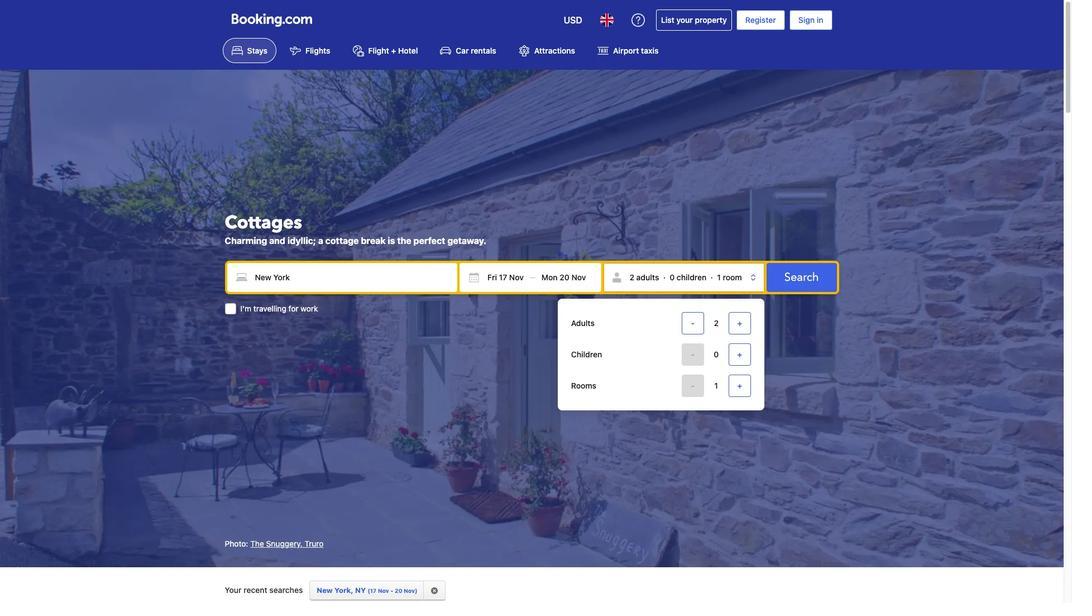 Task type: vqa. For each thing, say whether or not it's contained in the screenshot.
productivity.
no



Task type: describe. For each thing, give the bounding box(es) containing it.
svg image
[[542, 272, 553, 283]]

room
[[723, 272, 742, 282]]

fri 17 nov
[[487, 272, 524, 282]]

Please type your destination search field
[[227, 263, 457, 292]]

0 vertical spatial 1
[[717, 272, 721, 282]]

2 adults · 0 children · 1 room
[[630, 272, 742, 282]]

i'm
[[240, 304, 251, 313]]

truro
[[305, 539, 324, 548]]

(17
[[368, 588, 376, 594]]

none search field containing search
[[225, 261, 839, 410]]

car rentals link
[[431, 38, 505, 63]]

usd button
[[557, 7, 589, 34]]

- for 2
[[691, 318, 695, 328]]

a
[[318, 236, 323, 246]]

charming
[[225, 236, 267, 246]]

work
[[301, 304, 318, 313]]

usd
[[564, 15, 582, 25]]

airport
[[613, 46, 639, 55]]

search
[[784, 270, 819, 285]]

children
[[571, 349, 602, 359]]

new york, ny (17 nov - 20 nov)
[[317, 586, 417, 595]]

- inside new york, ny (17 nov - 20 nov)
[[391, 588, 393, 594]]

the
[[250, 539, 264, 548]]

0 horizontal spatial 0
[[670, 272, 675, 282]]

children
[[677, 272, 707, 282]]

snuggery,
[[266, 539, 302, 548]]

- for 1
[[691, 381, 695, 390]]

+ button for 1
[[729, 375, 751, 397]]

list
[[661, 15, 674, 25]]

your recent searches
[[225, 585, 303, 595]]

+ for rooms
[[737, 381, 742, 390]]

idyllic;
[[288, 236, 316, 246]]

airport taxis
[[613, 46, 659, 55]]

adults
[[636, 272, 659, 282]]

flight + hotel
[[368, 46, 418, 55]]

searches
[[269, 585, 303, 595]]

and
[[269, 236, 285, 246]]

nov for mon 20 nov
[[571, 272, 586, 282]]

recent
[[244, 585, 267, 595]]

+ button for 2
[[729, 312, 751, 334]]

rooms
[[571, 381, 596, 390]]

mon
[[542, 272, 558, 282]]

photo: the snuggery, truro
[[225, 539, 324, 548]]

2 for 2
[[714, 318, 719, 328]]

cottage
[[325, 236, 359, 246]]

new york,&nbsp;ny
 - remove this item from your recent searches image
[[431, 587, 438, 595]]

- button for 0
[[682, 343, 704, 366]]

nov for fri 17 nov
[[509, 272, 524, 282]]

list your property
[[661, 15, 727, 25]]

2 for 2 adults · 0 children · 1 room
[[630, 272, 634, 282]]

car
[[456, 46, 469, 55]]

2 · from the left
[[711, 272, 713, 282]]

20 inside new york, ny (17 nov - 20 nov)
[[395, 588, 402, 594]]

hotel
[[398, 46, 418, 55]]

1 horizontal spatial 0
[[714, 349, 719, 359]]

the snuggery, truro link
[[250, 539, 324, 548]]



Task type: locate. For each thing, give the bounding box(es) containing it.
nov)
[[404, 588, 417, 594]]

flight
[[368, 46, 389, 55]]

2 left adults
[[630, 272, 634, 282]]

1 - button from the top
[[682, 312, 704, 334]]

+ for children
[[737, 349, 742, 359]]

perfect
[[413, 236, 445, 246]]

sign
[[798, 15, 815, 25]]

photo:
[[225, 539, 248, 548]]

1 horizontal spatial ·
[[711, 272, 713, 282]]

stays
[[247, 46, 268, 55]]

taxis
[[641, 46, 659, 55]]

york, ny
[[335, 586, 366, 595]]

attractions link
[[510, 38, 584, 63]]

· right adults
[[663, 272, 666, 282]]

- for 0
[[691, 349, 695, 359]]

list your property link
[[656, 9, 732, 31]]

- button for 2
[[682, 312, 704, 334]]

17
[[499, 272, 507, 282]]

for
[[288, 304, 298, 313]]

2 vertical spatial + button
[[729, 375, 751, 397]]

1 horizontal spatial nov
[[509, 272, 524, 282]]

nov right mon
[[571, 272, 586, 282]]

- button
[[682, 312, 704, 334], [682, 343, 704, 366], [682, 375, 704, 397]]

your
[[676, 15, 693, 25]]

register
[[745, 15, 776, 25]]

0 vertical spatial 0
[[670, 272, 675, 282]]

2 vertical spatial - button
[[682, 375, 704, 397]]

search button
[[766, 263, 837, 292]]

in
[[817, 15, 823, 25]]

1 vertical spatial - button
[[682, 343, 704, 366]]

sign in link
[[789, 10, 832, 30]]

property
[[695, 15, 727, 25]]

1 horizontal spatial 2
[[714, 318, 719, 328]]

2
[[630, 272, 634, 282], [714, 318, 719, 328]]

2 horizontal spatial nov
[[571, 272, 586, 282]]

3 + button from the top
[[729, 375, 751, 397]]

new
[[317, 586, 333, 595]]

cottages charming and idyllic; a cottage break is the perfect getaway.
[[225, 210, 486, 246]]

0 vertical spatial 2
[[630, 272, 634, 282]]

attractions
[[534, 46, 575, 55]]

1 vertical spatial 1
[[714, 381, 718, 390]]

1 vertical spatial 2
[[714, 318, 719, 328]]

0 vertical spatial - button
[[682, 312, 704, 334]]

nov right (17
[[378, 588, 389, 594]]

+
[[391, 46, 396, 55], [737, 318, 742, 328], [737, 349, 742, 359], [737, 381, 742, 390]]

sign in
[[798, 15, 823, 25]]

flights
[[305, 46, 330, 55]]

- button for 1
[[682, 375, 704, 397]]

break
[[361, 236, 386, 246]]

-
[[691, 318, 695, 328], [691, 349, 695, 359], [691, 381, 695, 390], [391, 588, 393, 594]]

flights link
[[281, 38, 339, 63]]

nov inside new york, ny (17 nov - 20 nov)
[[378, 588, 389, 594]]

flight + hotel link
[[344, 38, 427, 63]]

fri
[[487, 272, 497, 282]]

+ button for 0
[[729, 343, 751, 366]]

1
[[717, 272, 721, 282], [714, 381, 718, 390]]

+ for adults
[[737, 318, 742, 328]]

i'm travelling for work
[[240, 304, 318, 313]]

0 vertical spatial + button
[[729, 312, 751, 334]]

1 vertical spatial + button
[[729, 343, 751, 366]]

0 horizontal spatial nov
[[378, 588, 389, 594]]

rentals
[[471, 46, 496, 55]]

2 + button from the top
[[729, 343, 751, 366]]

register link
[[736, 10, 785, 30]]

adults
[[571, 318, 595, 328]]

getaway.
[[447, 236, 486, 246]]

1 + button from the top
[[729, 312, 751, 334]]

· right children
[[711, 272, 713, 282]]

travelling
[[253, 304, 286, 313]]

mon 20 nov
[[542, 272, 586, 282]]

your
[[225, 585, 242, 595]]

is
[[388, 236, 395, 246]]

0 horizontal spatial 2
[[630, 272, 634, 282]]

nov right "17" at the top left of page
[[509, 272, 524, 282]]

airport taxis link
[[589, 38, 667, 63]]

car rentals
[[456, 46, 496, 55]]

0
[[670, 272, 675, 282], [714, 349, 719, 359]]

the
[[397, 236, 411, 246]]

3 - button from the top
[[682, 375, 704, 397]]

·
[[663, 272, 666, 282], [711, 272, 713, 282]]

2 down 2 adults · 0 children · 1 room on the top right of the page
[[714, 318, 719, 328]]

nov
[[509, 272, 524, 282], [571, 272, 586, 282], [378, 588, 389, 594]]

cottages
[[225, 210, 302, 235]]

None search field
[[225, 261, 839, 410]]

1 · from the left
[[663, 272, 666, 282]]

+ button
[[729, 312, 751, 334], [729, 343, 751, 366], [729, 375, 751, 397]]

20
[[564, 267, 570, 273], [560, 272, 569, 282], [395, 588, 402, 594]]

1 vertical spatial 0
[[714, 349, 719, 359]]

booking.com online hotel reservations image
[[231, 13, 312, 27]]

stays link
[[223, 38, 276, 63]]

svg image
[[468, 272, 480, 283]]

0 horizontal spatial ·
[[663, 272, 666, 282]]

2 - button from the top
[[682, 343, 704, 366]]



